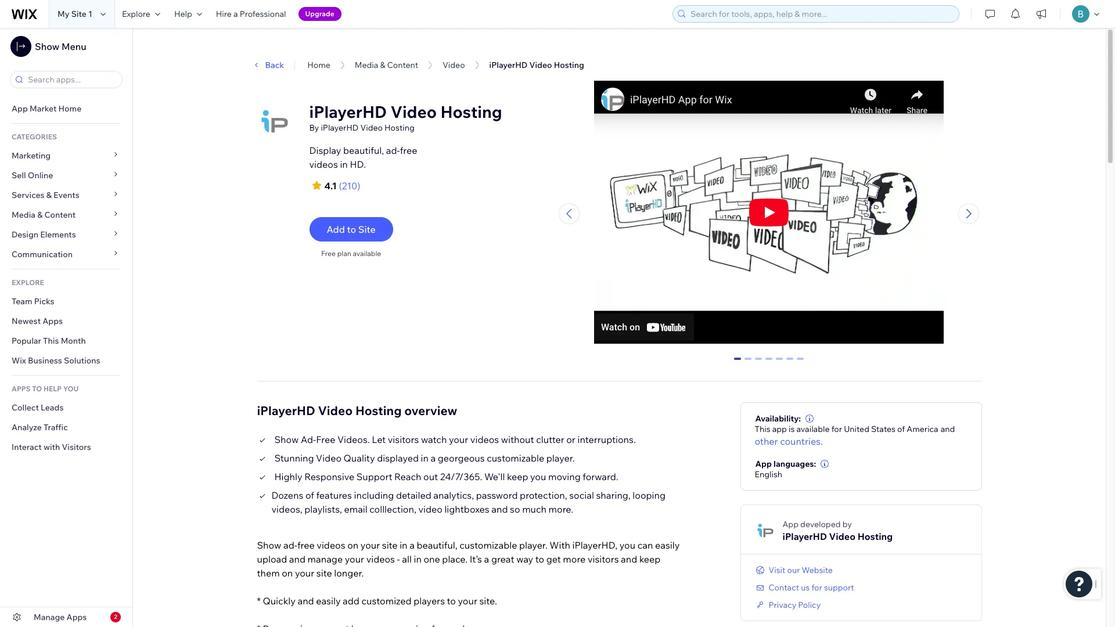 Task type: locate. For each thing, give the bounding box(es) containing it.
video inside app developed by iplayerhd video hosting
[[829, 531, 856, 542]]

moving down players
[[397, 623, 430, 628]]

iplayerhd up by
[[309, 102, 387, 122]]

iplayerhd video hosting overview
[[257, 403, 458, 418]]

2 horizontal spatial &
[[380, 60, 386, 70]]

video inside the iplayerhd video hosting button
[[530, 60, 552, 70]]

free left videos. at left bottom
[[316, 434, 336, 445]]

apps for newest apps
[[43, 316, 63, 327]]

app inside app developed by iplayerhd video hosting
[[783, 519, 799, 530]]

newest apps link
[[0, 311, 132, 331]]

2 right manage apps
[[114, 614, 117, 621]]

support
[[824, 583, 854, 593], [315, 623, 349, 628]]

1 vertical spatial home
[[58, 103, 82, 114]]

& left events
[[46, 190, 52, 200]]

0 horizontal spatial beautiful,
[[343, 145, 384, 156]]

features
[[316, 490, 352, 501]]

easily left add at the bottom
[[316, 595, 341, 607]]

content left video link on the left
[[387, 60, 418, 70]]

5
[[788, 358, 793, 368]]

and right america
[[941, 424, 955, 434]]

1 vertical spatial site
[[317, 567, 332, 579]]

home
[[307, 60, 331, 70], [58, 103, 82, 114]]

iplayerhd up ad-
[[257, 403, 315, 418]]

responsive up features
[[305, 471, 355, 483]]

0 horizontal spatial to
[[347, 224, 356, 235]]

hire
[[216, 9, 232, 19]]

you left can
[[620, 540, 636, 551]]

1 vertical spatial easily
[[316, 595, 341, 607]]

players
[[414, 595, 445, 607]]

apps right manage
[[67, 612, 87, 623]]

marketing link
[[0, 146, 132, 166]]

0 horizontal spatial apps
[[43, 316, 63, 327]]

0 vertical spatial media & content
[[355, 60, 418, 70]]

site
[[71, 9, 87, 19], [358, 224, 376, 235]]

great
[[491, 554, 515, 565]]

1 horizontal spatial home
[[307, 60, 331, 70]]

1 vertical spatial &
[[46, 190, 52, 200]]

1 horizontal spatial of
[[898, 424, 905, 434]]

georgeous
[[438, 452, 485, 464]]

* left quickly
[[257, 595, 261, 607]]

0 horizontal spatial you
[[379, 623, 395, 628]]

add
[[343, 595, 360, 607]]

manage
[[308, 554, 343, 565]]

1 vertical spatial this
[[755, 424, 771, 434]]

ad-
[[301, 434, 316, 445]]

1 vertical spatial app
[[756, 459, 772, 469]]

2 inside sidebar element
[[114, 614, 117, 621]]

& up iplayerhd video hosting by iplayerhd video hosting
[[380, 60, 386, 70]]

this inside sidebar element
[[43, 336, 59, 346]]

visit our website
[[769, 565, 833, 576]]

in inside display beautiful, ad-free videos in hd.
[[340, 159, 348, 170]]

beautiful, up hd.
[[343, 145, 384, 156]]

you right keeps
[[379, 623, 395, 628]]

1 horizontal spatial content
[[387, 60, 418, 70]]

moving up social
[[548, 471, 581, 483]]

1 vertical spatial on
[[282, 567, 293, 579]]

iplayerhd video hosting
[[222, 48, 316, 58], [490, 60, 584, 70]]

1 vertical spatial responsive
[[263, 623, 313, 628]]

videos down display
[[309, 159, 338, 170]]

keep right we'll
[[507, 471, 528, 483]]

* down them
[[257, 623, 261, 628]]

1 horizontal spatial site
[[382, 540, 398, 551]]

(
[[339, 180, 342, 192]]

contact us for support
[[769, 583, 854, 593]]

free inside show ad-free videos on your site in a beautiful, customizable player.  with iplayerhd, you can easily upload and manage your videos - all in one place. it's a great way to get more visitors and keep them on your site longer. * quickly and easily add customized players to your site. * responsive support keeps you moving forw
[[297, 540, 315, 551]]

and down password
[[492, 504, 508, 515]]

home right market
[[58, 103, 82, 114]]

home right the back
[[307, 60, 331, 70]]

traffic
[[44, 422, 68, 433]]

0 vertical spatial site
[[71, 9, 87, 19]]

to inside button
[[347, 224, 356, 235]]

way
[[517, 554, 533, 565]]

1 * from the top
[[257, 595, 261, 607]]

and inside dozens of features including detailed analytics, password protection, social sharing, looping videos, playlists, email colllection, video lightboxes and so much more.
[[492, 504, 508, 515]]

to right add
[[347, 224, 356, 235]]

in up all
[[400, 540, 408, 551]]

player. up way
[[519, 540, 548, 551]]

media & content link down events
[[0, 205, 132, 225]]

0 vertical spatial to
[[347, 224, 356, 235]]

and
[[941, 424, 955, 434], [492, 504, 508, 515], [289, 554, 306, 565], [621, 554, 638, 565], [298, 595, 314, 607]]

customizable inside show ad-free videos on your site in a beautiful, customizable player.  with iplayerhd, you can easily upload and manage your videos - all in one place. it's a great way to get more visitors and keep them on your site longer. * quickly and easily add customized players to your site. * responsive support keeps you moving forw
[[460, 540, 517, 551]]

1 vertical spatial site
[[358, 224, 376, 235]]

apps up popular this month on the bottom of the page
[[43, 316, 63, 327]]

ad- down iplayerhd video hosting by iplayerhd video hosting
[[386, 145, 400, 156]]

help button
[[167, 0, 209, 28]]

video link
[[443, 60, 465, 70]]

1 vertical spatial keep
[[640, 554, 661, 565]]

0 horizontal spatial for
[[812, 583, 823, 593]]

wix business solutions
[[12, 356, 100, 366]]

0 horizontal spatial site
[[317, 567, 332, 579]]

1 horizontal spatial this
[[755, 424, 771, 434]]

add
[[327, 224, 345, 235]]

2 horizontal spatial to
[[536, 554, 545, 565]]

1 horizontal spatial keep
[[640, 554, 661, 565]]

visitors down the iplayerhd,
[[588, 554, 619, 565]]

by
[[843, 519, 852, 530]]

show ad-free videos. let visitors watch your videos without clutter or interruptions.
[[275, 434, 636, 445]]

app left market
[[12, 103, 28, 114]]

2 horizontal spatial app
[[783, 519, 799, 530]]

contact
[[769, 583, 800, 593]]

1 vertical spatial content
[[44, 210, 76, 220]]

1 horizontal spatial visitors
[[588, 554, 619, 565]]

moving
[[548, 471, 581, 483], [397, 623, 430, 628]]

2 left the 3
[[757, 358, 761, 368]]

1 horizontal spatial support
[[824, 583, 854, 593]]

1 vertical spatial show
[[275, 434, 299, 445]]

categories
[[12, 132, 57, 141]]

on up longer.
[[348, 540, 359, 551]]

1 vertical spatial available
[[797, 424, 830, 434]]

and other countries.
[[755, 424, 955, 447]]

market
[[30, 103, 57, 114]]

1 horizontal spatial easily
[[655, 540, 680, 551]]

show menu button
[[10, 36, 86, 57]]

visitors up displayed
[[388, 434, 419, 445]]

available up countries.
[[797, 424, 830, 434]]

beautiful, up one
[[417, 540, 458, 551]]

site up free plan available
[[358, 224, 376, 235]]

1 vertical spatial 1
[[746, 358, 751, 368]]

1 right 0
[[746, 358, 751, 368]]

0 vertical spatial on
[[348, 540, 359, 551]]

media & content up iplayerhd video hosting by iplayerhd video hosting
[[355, 60, 418, 70]]

4.1 ( 210 )
[[325, 180, 361, 192]]

show inside show ad-free videos on your site in a beautiful, customizable player.  with iplayerhd, you can easily upload and manage your videos - all in one place. it's a great way to get more visitors and keep them on your site longer. * quickly and easily add customized players to your site. * responsive support keeps you moving forw
[[257, 540, 281, 551]]

home link
[[307, 60, 331, 70]]

responsive inside show ad-free videos on your site in a beautiful, customizable player.  with iplayerhd, you can easily upload and manage your videos - all in one place. it's a great way to get more visitors and keep them on your site longer. * quickly and easily add customized players to your site. * responsive support keeps you moving forw
[[263, 623, 313, 628]]

2 vertical spatial app
[[783, 519, 799, 530]]

media & content link up iplayerhd video hosting by iplayerhd video hosting
[[355, 60, 418, 70]]

developed
[[801, 519, 841, 530]]

0 vertical spatial media & content link
[[355, 60, 418, 70]]

of up playlists,
[[306, 490, 314, 501]]

2 vertical spatial &
[[37, 210, 43, 220]]

1 horizontal spatial apps
[[67, 612, 87, 623]]

2 vertical spatial to
[[447, 595, 456, 607]]

videos up georgeous
[[471, 434, 499, 445]]

0 vertical spatial content
[[387, 60, 418, 70]]

to right players
[[447, 595, 456, 607]]

easily right can
[[655, 540, 680, 551]]

0 horizontal spatial media
[[12, 210, 35, 220]]

policy
[[799, 600, 821, 610]]

app right the developed by iplayerhd video hosting image
[[783, 519, 799, 530]]

explore
[[12, 278, 44, 287]]

1 vertical spatial ad-
[[284, 540, 297, 551]]

1 horizontal spatial site
[[358, 224, 376, 235]]

beautiful, inside show ad-free videos on your site in a beautiful, customizable player.  with iplayerhd, you can easily upload and manage your videos - all in one place. it's a great way to get more visitors and keep them on your site longer. * quickly and easily add customized players to your site. * responsive support keeps you moving forw
[[417, 540, 458, 551]]

0 horizontal spatial on
[[282, 567, 293, 579]]

site
[[382, 540, 398, 551], [317, 567, 332, 579]]

iplayerhd video hosting logo image
[[257, 105, 292, 140]]

design
[[12, 230, 38, 240]]

0 vertical spatial ad-
[[386, 145, 400, 156]]

ad- up upload
[[284, 540, 297, 551]]

visitors inside show ad-free videos on your site in a beautiful, customizable player.  with iplayerhd, you can easily upload and manage your videos - all in one place. it's a great way to get more visitors and keep them on your site longer. * quickly and easily add customized players to your site. * responsive support keeps you moving forw
[[588, 554, 619, 565]]

a right hire
[[234, 9, 238, 19]]

free down iplayerhd video hosting by iplayerhd video hosting
[[400, 145, 417, 156]]

0 vertical spatial moving
[[548, 471, 581, 483]]

1 vertical spatial moving
[[397, 623, 430, 628]]

0 horizontal spatial home
[[58, 103, 82, 114]]

our
[[788, 565, 800, 576]]

for left united
[[832, 424, 843, 434]]

this up 'wix business solutions'
[[43, 336, 59, 346]]

in left hd.
[[340, 159, 348, 170]]

1 horizontal spatial ad-
[[386, 145, 400, 156]]

player. inside show ad-free videos on your site in a beautiful, customizable player.  with iplayerhd, you can easily upload and manage your videos - all in one place. it's a great way to get more visitors and keep them on your site longer. * quickly and easily add customized players to your site. * responsive support keeps you moving forw
[[519, 540, 548, 551]]

for right us
[[812, 583, 823, 593]]

this up "other"
[[755, 424, 771, 434]]

0 horizontal spatial free
[[297, 540, 315, 551]]

app inside "app market home" link
[[12, 103, 28, 114]]

1
[[88, 9, 92, 19], [746, 358, 751, 368]]

newest apps
[[12, 316, 63, 327]]

contact us for support link
[[755, 583, 854, 593]]

media right home link
[[355, 60, 379, 70]]

)
[[358, 180, 361, 192]]

free up manage
[[297, 540, 315, 551]]

0 vertical spatial this
[[43, 336, 59, 346]]

languages:
[[774, 459, 817, 469]]

1 vertical spatial visitors
[[588, 554, 619, 565]]

1 right my
[[88, 9, 92, 19]]

0 horizontal spatial available
[[353, 249, 381, 258]]

1 vertical spatial free
[[297, 540, 315, 551]]

business
[[28, 356, 62, 366]]

Search apps... field
[[24, 71, 119, 88]]

1 vertical spatial media & content
[[12, 210, 76, 220]]

privacy policy
[[769, 600, 821, 610]]

show up upload
[[257, 540, 281, 551]]

available right plan
[[353, 249, 381, 258]]

0 horizontal spatial support
[[315, 623, 349, 628]]

content up elements
[[44, 210, 76, 220]]

free left plan
[[321, 249, 336, 258]]

videos
[[309, 159, 338, 170], [471, 434, 499, 445], [317, 540, 346, 551], [366, 554, 395, 565]]

responsive down quickly
[[263, 623, 313, 628]]

media & content inside media & content link
[[12, 210, 76, 220]]

media
[[355, 60, 379, 70], [12, 210, 35, 220]]

site right my
[[71, 9, 87, 19]]

0 vertical spatial 2
[[757, 358, 761, 368]]

0 vertical spatial site
[[382, 540, 398, 551]]

customizable up it's
[[460, 540, 517, 551]]

0 vertical spatial available
[[353, 249, 381, 258]]

site down manage
[[317, 567, 332, 579]]

a up all
[[410, 540, 415, 551]]

on right them
[[282, 567, 293, 579]]

0 vertical spatial easily
[[655, 540, 680, 551]]

0 horizontal spatial easily
[[316, 595, 341, 607]]

0 horizontal spatial media & content
[[12, 210, 76, 220]]

app for app market home
[[12, 103, 28, 114]]

customizable down without at the bottom left of the page
[[487, 452, 545, 464]]

much
[[522, 504, 547, 515]]

popular this month link
[[0, 331, 132, 351]]

in right all
[[414, 554, 422, 565]]

to left get at the bottom
[[536, 554, 545, 565]]

1 horizontal spatial 2
[[757, 358, 761, 368]]

keep down can
[[640, 554, 661, 565]]

show up stunning
[[275, 434, 299, 445]]

0 horizontal spatial app
[[12, 103, 28, 114]]

0 horizontal spatial ad-
[[284, 540, 297, 551]]

my site 1
[[58, 9, 92, 19]]

210
[[342, 180, 358, 192]]

1 vertical spatial beautiful,
[[417, 540, 458, 551]]

0 vertical spatial of
[[898, 424, 905, 434]]

support inside show ad-free videos on your site in a beautiful, customizable player.  with iplayerhd, you can easily upload and manage your videos - all in one place. it's a great way to get more visitors and keep them on your site longer. * quickly and easily add customized players to your site. * responsive support keeps you moving forw
[[315, 623, 349, 628]]

a right it's
[[484, 554, 489, 565]]

&
[[380, 60, 386, 70], [46, 190, 52, 200], [37, 210, 43, 220]]

1 horizontal spatial for
[[832, 424, 843, 434]]

0 vertical spatial show
[[35, 41, 59, 52]]

you up protection, on the bottom of page
[[531, 471, 546, 483]]

2 vertical spatial show
[[257, 540, 281, 551]]

is
[[789, 424, 795, 434]]

0 horizontal spatial iplayerhd video hosting
[[222, 48, 316, 58]]

content inside sidebar element
[[44, 210, 76, 220]]

2 vertical spatial you
[[379, 623, 395, 628]]

0 1 2 3 4 5 6
[[736, 358, 803, 368]]

support down 'website'
[[824, 583, 854, 593]]

iplayerhd inside button
[[490, 60, 528, 70]]

site up '-'
[[382, 540, 398, 551]]

you
[[63, 385, 79, 393]]

1 horizontal spatial free
[[400, 145, 417, 156]]

of
[[898, 424, 905, 434], [306, 490, 314, 501]]

1 vertical spatial you
[[620, 540, 636, 551]]

0 horizontal spatial 2
[[114, 614, 117, 621]]

0 horizontal spatial this
[[43, 336, 59, 346]]

1 vertical spatial customizable
[[460, 540, 517, 551]]

0 horizontal spatial visitors
[[388, 434, 419, 445]]

media up "design"
[[12, 210, 35, 220]]

of right states
[[898, 424, 905, 434]]

upgrade
[[305, 9, 335, 18]]

app
[[12, 103, 28, 114], [756, 459, 772, 469], [783, 519, 799, 530]]

design elements link
[[0, 225, 132, 245]]

iplayerhd down developed
[[783, 531, 827, 542]]

app down "other"
[[756, 459, 772, 469]]

iplayerhd right video link on the left
[[490, 60, 528, 70]]

media & content up "design elements"
[[12, 210, 76, 220]]

& up "design elements"
[[37, 210, 43, 220]]

0 vertical spatial customizable
[[487, 452, 545, 464]]

show inside button
[[35, 41, 59, 52]]

support down add at the bottom
[[315, 623, 349, 628]]

to
[[32, 385, 42, 393]]

beautiful, inside display beautiful, ad-free videos in hd.
[[343, 145, 384, 156]]

player. down clutter
[[547, 452, 575, 464]]

show left menu
[[35, 41, 59, 52]]

apps for manage apps
[[67, 612, 87, 623]]

3
[[767, 358, 772, 368]]

*
[[257, 595, 261, 607], [257, 623, 261, 628]]

dozens
[[272, 490, 303, 501]]

1 vertical spatial media
[[12, 210, 35, 220]]

interact with visitors link
[[0, 438, 132, 457]]

1 vertical spatial apps
[[67, 612, 87, 623]]

online
[[28, 170, 53, 181]]

show for show menu
[[35, 41, 59, 52]]

stunning video quality displayed in a georgeous customizable player.
[[275, 452, 575, 464]]



Task type: describe. For each thing, give the bounding box(es) containing it.
0 vertical spatial free
[[321, 249, 336, 258]]

newest
[[12, 316, 41, 327]]

them
[[257, 567, 280, 579]]

0 vertical spatial for
[[832, 424, 843, 434]]

states
[[872, 424, 896, 434]]

and right more
[[621, 554, 638, 565]]

other countries. link
[[755, 434, 823, 448]]

0 vertical spatial player.
[[547, 452, 575, 464]]

1 horizontal spatial to
[[447, 595, 456, 607]]

visit
[[769, 565, 786, 576]]

iplayerhd video hosting button
[[484, 56, 590, 74]]

videos up manage
[[317, 540, 346, 551]]

without
[[501, 434, 534, 445]]

app for app developed by iplayerhd video hosting
[[783, 519, 799, 530]]

and right quickly
[[298, 595, 314, 607]]

back button
[[251, 60, 284, 70]]

analyze
[[12, 422, 42, 433]]

collect leads
[[12, 403, 64, 413]]

let
[[372, 434, 386, 445]]

visitors
[[62, 442, 91, 453]]

sidebar element
[[0, 28, 133, 628]]

0 horizontal spatial keep
[[507, 471, 528, 483]]

0 horizontal spatial 1
[[88, 9, 92, 19]]

add to site button
[[309, 217, 393, 242]]

hire a professional link
[[209, 0, 293, 28]]

hosting inside button
[[554, 60, 584, 70]]

24/7/365.
[[440, 471, 482, 483]]

0 vertical spatial visitors
[[388, 434, 419, 445]]

looping
[[633, 490, 666, 501]]

1 horizontal spatial 1
[[746, 358, 751, 368]]

1 horizontal spatial media
[[355, 60, 379, 70]]

and right upload
[[289, 554, 306, 565]]

dozens of features including detailed analytics, password protection, social sharing, looping videos, playlists, email colllection, video lightboxes and so much more.
[[272, 490, 666, 515]]

app market home
[[12, 103, 82, 114]]

in up out
[[421, 452, 429, 464]]

so
[[510, 504, 520, 515]]

-
[[397, 554, 400, 565]]

1 horizontal spatial available
[[797, 424, 830, 434]]

ad- inside show ad-free videos on your site in a beautiful, customizable player.  with iplayerhd, you can easily upload and manage your videos - all in one place. it's a great way to get more visitors and keep them on your site longer. * quickly and easily add customized players to your site. * responsive support keeps you moving forw
[[284, 540, 297, 551]]

wix business solutions link
[[0, 351, 132, 371]]

more
[[563, 554, 586, 565]]

with
[[44, 442, 60, 453]]

0 horizontal spatial media & content link
[[0, 205, 132, 225]]

explore
[[122, 9, 150, 19]]

videos left '-'
[[366, 554, 395, 565]]

services & events link
[[0, 185, 132, 205]]

videos inside display beautiful, ad-free videos in hd.
[[309, 159, 338, 170]]

iplayerhd inside app developed by iplayerhd video hosting
[[783, 531, 827, 542]]

moving inside show ad-free videos on your site in a beautiful, customizable player.  with iplayerhd, you can easily upload and manage your videos - all in one place. it's a great way to get more visitors and keep them on your site longer. * quickly and easily add customized players to your site. * responsive support keeps you moving forw
[[397, 623, 430, 628]]

back
[[265, 60, 284, 70]]

leads
[[41, 403, 64, 413]]

social
[[570, 490, 594, 501]]

0 vertical spatial iplayerhd video hosting
[[222, 48, 316, 58]]

free plan available
[[321, 249, 381, 258]]

help
[[174, 9, 192, 19]]

site.
[[480, 595, 497, 607]]

analyze traffic link
[[0, 418, 132, 438]]

app languages:
[[756, 459, 817, 469]]

analyze traffic
[[12, 422, 68, 433]]

0 vertical spatial support
[[824, 583, 854, 593]]

more.
[[549, 504, 574, 515]]

1 vertical spatial free
[[316, 434, 336, 445]]

availability:
[[756, 413, 801, 424]]

quality
[[344, 452, 375, 464]]

4.1
[[325, 180, 337, 192]]

popular this month
[[12, 336, 86, 346]]

0 horizontal spatial site
[[71, 9, 87, 19]]

media inside sidebar element
[[12, 210, 35, 220]]

detailed
[[396, 490, 432, 501]]

quickly
[[263, 595, 296, 607]]

iplayerhd right by
[[321, 123, 359, 133]]

app developed by iplayerhd video hosting
[[783, 519, 893, 542]]

interact
[[12, 442, 42, 453]]

app market home link
[[0, 99, 132, 119]]

highly responsive support reach out 24/7/365. we'll keep you moving forward.
[[275, 471, 619, 483]]

1 horizontal spatial &
[[46, 190, 52, 200]]

1 horizontal spatial you
[[531, 471, 546, 483]]

can
[[638, 540, 653, 551]]

month
[[61, 336, 86, 346]]

it's
[[470, 554, 482, 565]]

highly
[[275, 471, 302, 483]]

0 vertical spatial home
[[307, 60, 331, 70]]

website
[[802, 565, 833, 576]]

all
[[402, 554, 412, 565]]

app for app languages:
[[756, 459, 772, 469]]

of inside dozens of features including detailed analytics, password protection, social sharing, looping videos, playlists, email colllection, video lightboxes and so much more.
[[306, 490, 314, 501]]

my
[[58, 9, 69, 19]]

displayed
[[377, 452, 419, 464]]

2 horizontal spatial you
[[620, 540, 636, 551]]

free inside display beautiful, ad-free videos in hd.
[[400, 145, 417, 156]]

2 * from the top
[[257, 623, 261, 628]]

menu
[[62, 41, 86, 52]]

home inside sidebar element
[[58, 103, 82, 114]]

protection,
[[520, 490, 567, 501]]

by
[[309, 123, 319, 133]]

english
[[755, 469, 783, 480]]

iplayerhd video hosting by iplayerhd video hosting
[[309, 102, 502, 133]]

popular
[[12, 336, 41, 346]]

0 horizontal spatial &
[[37, 210, 43, 220]]

stunning
[[275, 452, 314, 464]]

0 vertical spatial responsive
[[305, 471, 355, 483]]

show for show ad-free videos on your site in a beautiful, customizable player.  with iplayerhd, you can easily upload and manage your videos - all in one place. it's a great way to get more visitors and keep them on your site longer. * quickly and easily add customized players to your site. * responsive support keeps you moving forw
[[257, 540, 281, 551]]

show for show ad-free videos. let visitors watch your videos without clutter or interruptions.
[[275, 434, 299, 445]]

collect
[[12, 403, 39, 413]]

including
[[354, 490, 394, 501]]

sharing,
[[596, 490, 631, 501]]

solutions
[[64, 356, 100, 366]]

elements
[[40, 230, 76, 240]]

1 horizontal spatial media & content
[[355, 60, 418, 70]]

Search for tools, apps, help & more... field
[[687, 6, 956, 22]]

display beautiful, ad-free videos in hd.
[[309, 145, 417, 170]]

interruptions.
[[578, 434, 636, 445]]

hosting inside app developed by iplayerhd video hosting
[[858, 531, 893, 542]]

site inside button
[[358, 224, 376, 235]]

other
[[755, 436, 778, 447]]

1 horizontal spatial moving
[[548, 471, 581, 483]]

ad- inside display beautiful, ad-free videos in hd.
[[386, 145, 400, 156]]

communication
[[12, 249, 74, 260]]

hd.
[[350, 159, 366, 170]]

place.
[[442, 554, 468, 565]]

a down watch
[[431, 452, 436, 464]]

reach
[[395, 471, 422, 483]]

and inside and other countries.
[[941, 424, 955, 434]]

app
[[773, 424, 787, 434]]

keep inside show ad-free videos on your site in a beautiful, customizable player.  with iplayerhd, you can easily upload and manage your videos - all in one place. it's a great way to get more visitors and keep them on your site longer. * quickly and easily add customized players to your site. * responsive support keeps you moving forw
[[640, 554, 661, 565]]

sell online link
[[0, 166, 132, 185]]

video
[[419, 504, 443, 515]]

1 horizontal spatial on
[[348, 540, 359, 551]]

longer.
[[334, 567, 364, 579]]

6
[[799, 358, 803, 368]]

countries.
[[780, 436, 823, 447]]

developed by iplayerhd video hosting image
[[755, 521, 776, 542]]

iplayerhd video hosting inside button
[[490, 60, 584, 70]]

email
[[344, 504, 368, 515]]

privacy policy link
[[755, 600, 821, 610]]

watch
[[421, 434, 447, 445]]

1 vertical spatial to
[[536, 554, 545, 565]]

manage apps
[[34, 612, 87, 623]]

iplayerhd up back 'button'
[[222, 48, 260, 58]]



Task type: vqa. For each thing, say whether or not it's contained in the screenshot.
your
yes



